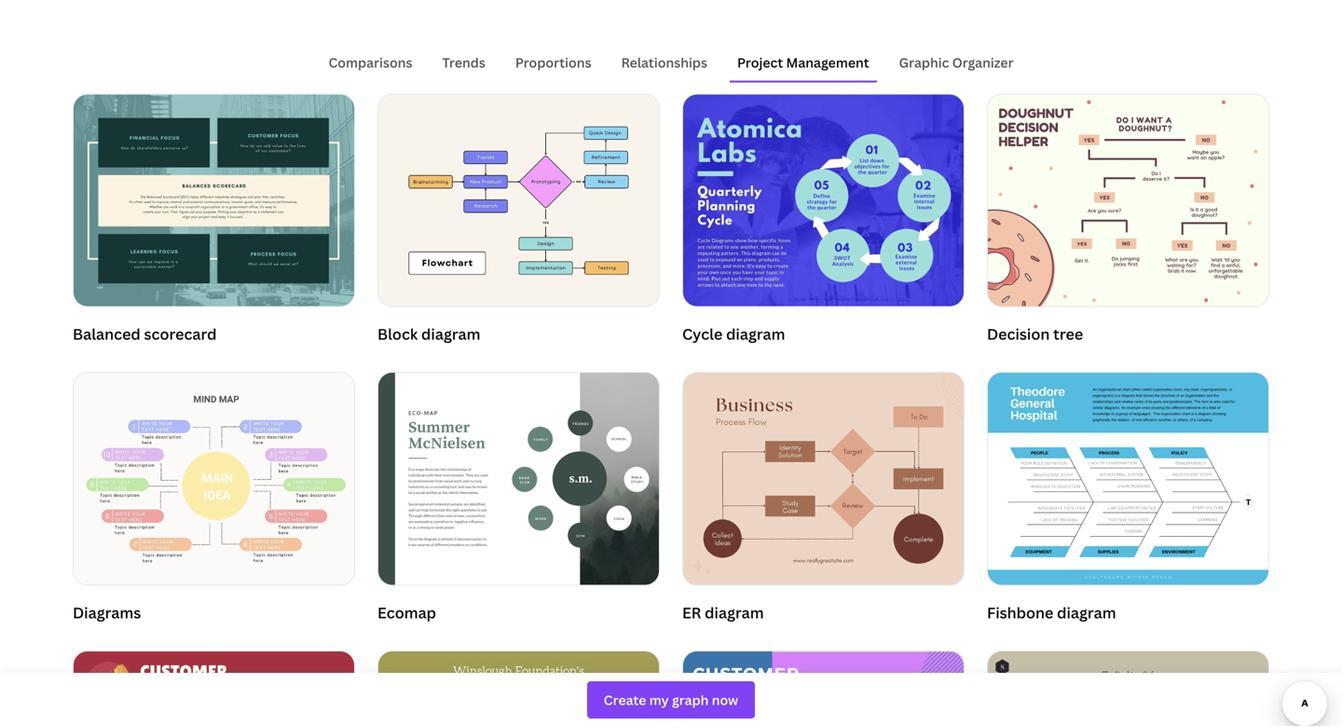 Task type: vqa. For each thing, say whether or not it's contained in the screenshot.
DECISION TREE
yes



Task type: describe. For each thing, give the bounding box(es) containing it.
block diagram
[[378, 324, 481, 344]]

management
[[787, 54, 870, 71]]

red and yellow pizza flowchart image
[[74, 652, 354, 726]]

cycle
[[683, 324, 723, 344]]

er diagram image
[[684, 373, 964, 585]]

diagrams image
[[74, 373, 354, 585]]

balanced scorecard link
[[73, 94, 355, 350]]

blue and pink customer support flowchart image
[[684, 652, 964, 726]]

project
[[738, 54, 784, 71]]

comparisons
[[329, 54, 413, 71]]

graphic organizer button
[[892, 45, 1022, 80]]

diagram for cycle diagram
[[726, 324, 786, 344]]

decision tree
[[987, 324, 1084, 344]]

green bar gantt chart image
[[379, 652, 659, 726]]

er diagram link
[[683, 372, 965, 629]]

scorecard
[[144, 324, 217, 344]]

er
[[683, 603, 702, 623]]

cycle diagram link
[[683, 94, 965, 350]]

comparisons button
[[321, 45, 420, 80]]

trends
[[442, 54, 486, 71]]

fishbone diagram
[[987, 603, 1117, 623]]

graphic organizer
[[900, 54, 1014, 71]]

decision tree link
[[987, 94, 1270, 350]]

ivory doughnut illustration decision tree chart image
[[988, 94, 1269, 306]]

project management button
[[730, 45, 877, 80]]

balanced
[[73, 324, 141, 344]]

balanced scorecard
[[73, 324, 217, 344]]

blue and mint green cycle diagram image
[[684, 94, 964, 306]]

diagrams link
[[73, 372, 355, 629]]

tree
[[1054, 324, 1084, 344]]

block diagram image
[[379, 94, 659, 306]]



Task type: locate. For each thing, give the bounding box(es) containing it.
blue white fishbone diagram chart image
[[988, 373, 1269, 585]]

er diagram
[[683, 603, 764, 623]]

trends button
[[435, 45, 493, 80]]

proportions button
[[508, 45, 599, 80]]

relationships button
[[614, 45, 715, 80]]

relationships
[[622, 54, 708, 71]]

diagram for fishbone diagram
[[1058, 603, 1117, 623]]

diagram right fishbone
[[1058, 603, 1117, 623]]

diagram right 'er'
[[705, 603, 764, 623]]

green classic minimalist eco map chart image
[[379, 373, 659, 585]]

block diagram link
[[378, 94, 660, 350]]

fishbone
[[987, 603, 1054, 623]]

diagram for er diagram
[[705, 603, 764, 623]]

skyblue and dark green simple balanced score board chart image
[[74, 94, 354, 306]]

diagram
[[422, 324, 481, 344], [726, 324, 786, 344], [705, 603, 764, 623], [1058, 603, 1117, 623]]

graphic
[[900, 54, 950, 71]]

diagram inside 'link'
[[422, 324, 481, 344]]

organizer
[[953, 54, 1014, 71]]

project management
[[738, 54, 870, 71]]

beige cafe site map chart image
[[988, 652, 1269, 726]]

diagram right cycle
[[726, 324, 786, 344]]

ecomap
[[378, 603, 436, 623]]

decision
[[987, 324, 1050, 344]]

diagram right block
[[422, 324, 481, 344]]

diagrams
[[73, 603, 141, 623]]

diagram for block diagram
[[422, 324, 481, 344]]

block
[[378, 324, 418, 344]]

proportions
[[515, 54, 592, 71]]

cycle diagram
[[683, 324, 786, 344]]

ecomap link
[[378, 372, 660, 629]]

fishbone diagram link
[[987, 372, 1270, 629]]



